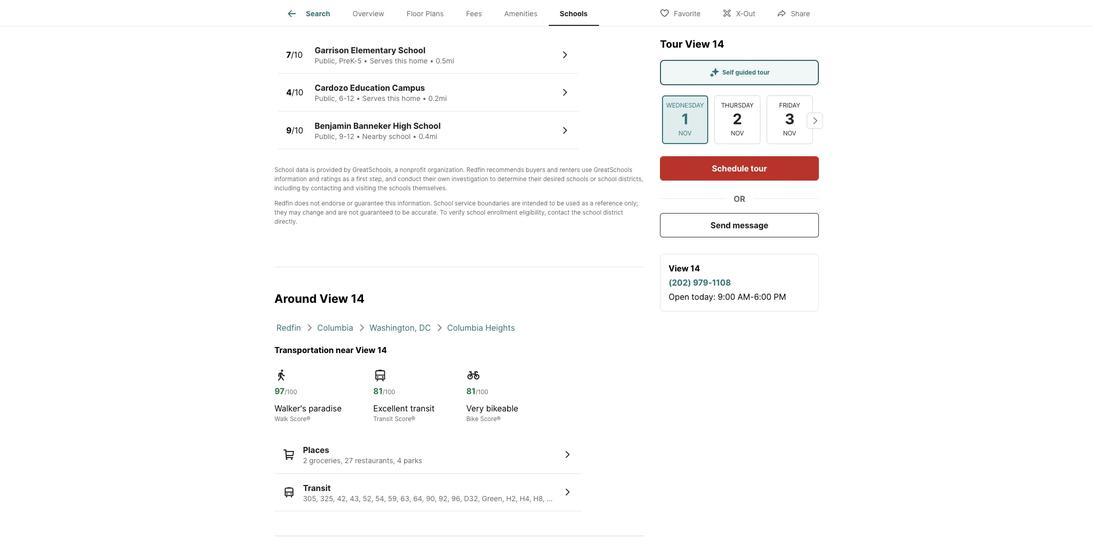 Task type: locate. For each thing, give the bounding box(es) containing it.
81 up excellent
[[374, 387, 383, 397]]

2 vertical spatial public,
[[315, 132, 337, 141]]

view
[[685, 38, 710, 50], [669, 264, 689, 274], [320, 292, 348, 307], [356, 346, 376, 356]]

school left districts,
[[598, 175, 617, 183]]

redfin up they
[[275, 200, 293, 207]]

fees tab
[[455, 2, 494, 26]]

as right ratings
[[343, 175, 350, 183]]

public, inside benjamin banneker high school public, 9-12 • nearby school • 0.4mi
[[315, 132, 337, 141]]

2 vertical spatial this
[[386, 200, 396, 207]]

• right 9-
[[357, 132, 361, 141]]

schools down renters
[[567, 175, 589, 183]]

0 horizontal spatial be
[[403, 209, 410, 217]]

greatschools up step,
[[353, 166, 391, 174]]

0 vertical spatial be
[[557, 200, 565, 207]]

be
[[557, 200, 565, 207], [403, 209, 410, 217]]

0 horizontal spatial not
[[311, 200, 320, 207]]

1 horizontal spatial greatschools
[[353, 166, 391, 174]]

1 horizontal spatial 4
[[397, 457, 402, 465]]

wednesday 1 nov
[[667, 102, 704, 137]]

1 vertical spatial tour
[[751, 164, 767, 174]]

does
[[295, 200, 309, 207]]

1 horizontal spatial or
[[591, 175, 597, 183]]

groceries,
[[309, 457, 343, 465]]

garrison elementary school public, prek-5 • serves this home • 0.5mi
[[315, 45, 454, 65]]

81 up very
[[467, 387, 476, 397]]

1 vertical spatial home
[[402, 94, 421, 103]]

public,
[[315, 56, 337, 65], [315, 94, 337, 103], [315, 132, 337, 141]]

to up the contact
[[550, 200, 556, 207]]

a left 'reference'
[[590, 200, 594, 207]]

this up campus
[[395, 56, 407, 65]]

this inside garrison elementary school public, prek-5 • serves this home • 0.5mi
[[395, 56, 407, 65]]

score inside "walker's paradise walk score ®"
[[290, 416, 307, 423]]

2 horizontal spatial nov
[[784, 130, 797, 137]]

1 vertical spatial serves
[[363, 94, 386, 103]]

0 horizontal spatial as
[[343, 175, 350, 183]]

0 vertical spatial by
[[344, 166, 351, 174]]

92,
[[439, 495, 450, 503]]

very bikeable bike score ®
[[467, 404, 519, 423]]

serves down education
[[363, 94, 386, 103]]

own
[[438, 175, 450, 183]]

1 horizontal spatial are
[[512, 200, 521, 207]]

1 vertical spatial be
[[403, 209, 410, 217]]

school down 'reference'
[[583, 209, 602, 217]]

transit
[[411, 404, 435, 414]]

transit inside excellent transit transit score ®
[[374, 416, 393, 423]]

3 score from the left
[[481, 416, 497, 423]]

2 vertical spatial to
[[395, 209, 401, 217]]

4 left parks
[[397, 457, 402, 465]]

columbia left heights
[[447, 323, 484, 333]]

• right 6-
[[357, 94, 361, 103]]

0 horizontal spatial are
[[338, 209, 347, 217]]

12 down benjamin at the top left of page
[[347, 132, 355, 141]]

1 vertical spatial /10
[[292, 87, 304, 98]]

1 horizontal spatial columbia
[[447, 323, 484, 333]]

serves inside "cardozo education campus public, 6-12 • serves this home • 0.2mi"
[[363, 94, 386, 103]]

transit down excellent
[[374, 416, 393, 423]]

® for paradise
[[307, 416, 311, 423]]

® inside excellent transit transit score ®
[[412, 416, 416, 423]]

a left first
[[351, 175, 355, 183]]

14 down washington,
[[378, 346, 387, 356]]

1 vertical spatial redfin
[[275, 200, 293, 207]]

2 horizontal spatial to
[[550, 200, 556, 207]]

0 vertical spatial public,
[[315, 56, 337, 65]]

public, inside "cardozo education campus public, 6-12 • serves this home • 0.2mi"
[[315, 94, 337, 103]]

nov
[[679, 130, 692, 137], [731, 130, 744, 137], [784, 130, 797, 137]]

eligibility,
[[520, 209, 547, 217]]

not down redfin does not endorse or guarantee this information.
[[349, 209, 359, 217]]

their down the 'buyers'
[[529, 175, 542, 183]]

81 /100 up excellent
[[374, 387, 396, 397]]

2 horizontal spatial score
[[481, 416, 497, 423]]

4 up 9
[[286, 87, 292, 98]]

this up guaranteed
[[386, 200, 396, 207]]

14 inside view 14 (202) 979-1108 open today: 9:00 am-6:00 pm
[[691, 264, 700, 274]]

2 /100 from the left
[[383, 389, 396, 396]]

or down use
[[591, 175, 597, 183]]

81 /100 up very
[[467, 387, 489, 397]]

view inside view 14 (202) 979-1108 open today: 9:00 am-6:00 pm
[[669, 264, 689, 274]]

step,
[[370, 175, 384, 183]]

redfin for redfin does not endorse or guarantee this information.
[[275, 200, 293, 207]]

4 /10
[[286, 87, 304, 98]]

view right near
[[356, 346, 376, 356]]

1 horizontal spatial score
[[395, 416, 412, 423]]

score inside excellent transit transit score ®
[[395, 416, 412, 423]]

/100 up excellent
[[383, 389, 396, 396]]

rating
[[356, 14, 377, 23]]

/100 inside 97 /100
[[285, 389, 297, 396]]

2 down places
[[303, 457, 307, 465]]

nov for 3
[[784, 130, 797, 137]]

/10 left "cardozo"
[[292, 87, 304, 98]]

1 vertical spatial this
[[388, 94, 400, 103]]

1 horizontal spatial /100
[[383, 389, 396, 396]]

this inside "cardozo education campus public, 6-12 • serves this home • 0.2mi"
[[388, 94, 400, 103]]

nov down the thursday
[[731, 130, 744, 137]]

or
[[734, 194, 746, 204]]

nov down 3
[[784, 130, 797, 137]]

3 ® from the left
[[497, 416, 501, 423]]

1 vertical spatial the
[[572, 209, 581, 217]]

2 81 from the left
[[467, 387, 476, 397]]

columbia link
[[317, 323, 354, 333]]

around
[[275, 292, 317, 307]]

1 vertical spatial schools
[[389, 185, 411, 192]]

3 public, from the top
[[315, 132, 337, 141]]

serves for elementary
[[370, 56, 393, 65]]

1 horizontal spatial 81 /100
[[467, 387, 489, 397]]

/100
[[285, 389, 297, 396], [383, 389, 396, 396], [476, 389, 489, 396]]

1 vertical spatial or
[[347, 200, 353, 207]]

0 horizontal spatial columbia
[[317, 323, 354, 333]]

w47,
[[573, 495, 589, 503]]

transit up 305,
[[303, 483, 331, 494]]

2 columbia from the left
[[447, 323, 484, 333]]

are up enrollment
[[512, 200, 521, 207]]

by up does
[[302, 185, 309, 192]]

81 for very
[[467, 387, 476, 397]]

x-out button
[[714, 2, 765, 23]]

0 horizontal spatial the
[[378, 185, 387, 192]]

home inside garrison elementary school public, prek-5 • serves this home • 0.5mi
[[409, 56, 428, 65]]

1 horizontal spatial schools
[[567, 175, 589, 183]]

school down 'floor'
[[398, 45, 426, 55]]

2 inside thursday 2 nov
[[733, 111, 742, 128]]

2 81 /100 from the left
[[467, 387, 489, 397]]

2 inside places 2 groceries, 27 restaurants, 4 parks
[[303, 457, 307, 465]]

guaranteed
[[360, 209, 393, 217]]

very
[[467, 404, 484, 414]]

school data is provided by greatschools
[[275, 166, 391, 174]]

0 horizontal spatial 4
[[286, 87, 292, 98]]

score right bike on the bottom left
[[481, 416, 497, 423]]

transportation
[[275, 346, 334, 356]]

score
[[290, 416, 307, 423], [395, 416, 412, 423], [481, 416, 497, 423]]

0 vertical spatial transit
[[374, 416, 393, 423]]

school up 0.4mi at top
[[414, 121, 441, 131]]

this down campus
[[388, 94, 400, 103]]

1 horizontal spatial ®
[[412, 416, 416, 423]]

3 nov from the left
[[784, 130, 797, 137]]

/10
[[291, 50, 303, 60], [292, 87, 304, 98], [292, 125, 304, 135]]

1 horizontal spatial to
[[490, 175, 496, 183]]

or right 'endorse'
[[347, 200, 353, 207]]

/10 for 4
[[292, 87, 304, 98]]

1 horizontal spatial their
[[529, 175, 542, 183]]

schools down conduct
[[389, 185, 411, 192]]

1 horizontal spatial nov
[[731, 130, 744, 137]]

1 vertical spatial a
[[351, 175, 355, 183]]

0 vertical spatial a
[[395, 166, 398, 174]]

1 horizontal spatial transit
[[374, 416, 393, 423]]

school inside 'first step, and conduct their own investigation to determine their desired schools or school districts, including by contacting and visiting the schools themselves.'
[[598, 175, 617, 183]]

1 vertical spatial not
[[349, 209, 359, 217]]

school down service
[[467, 209, 486, 217]]

transit
[[374, 416, 393, 423], [303, 483, 331, 494]]

tour view 14
[[660, 38, 725, 50]]

0 vertical spatial tour
[[758, 69, 770, 76]]

2 horizontal spatial /100
[[476, 389, 489, 396]]

0 horizontal spatial score
[[290, 416, 307, 423]]

friday
[[780, 102, 801, 110]]

0 vertical spatial 12
[[347, 94, 355, 103]]

1 columbia from the left
[[317, 323, 354, 333]]

their
[[423, 175, 437, 183], [529, 175, 542, 183]]

thursday 2 nov
[[721, 102, 754, 137]]

1 ® from the left
[[307, 416, 311, 423]]

6:00
[[754, 292, 772, 302]]

90,
[[426, 495, 437, 503]]

1 81 from the left
[[374, 387, 383, 397]]

be up the contact
[[557, 200, 565, 207]]

is
[[311, 166, 315, 174]]

as
[[343, 175, 350, 183], [582, 200, 589, 207]]

self guided tour
[[723, 69, 770, 76]]

serves inside garrison elementary school public, prek-5 • serves this home • 0.5mi
[[370, 56, 393, 65]]

1 81 /100 from the left
[[374, 387, 396, 397]]

greatschools
[[275, 14, 320, 23], [353, 166, 391, 174], [594, 166, 633, 174]]

96,
[[452, 495, 462, 503]]

tour inside button
[[751, 164, 767, 174]]

today:
[[692, 292, 716, 302]]

are down 'endorse'
[[338, 209, 347, 217]]

1 vertical spatial 2
[[303, 457, 307, 465]]

cardozo
[[315, 83, 348, 93]]

0 vertical spatial to
[[490, 175, 496, 183]]

2 ® from the left
[[412, 416, 416, 423]]

school inside benjamin banneker high school public, 9-12 • nearby school • 0.4mi
[[414, 121, 441, 131]]

columbia for columbia link on the left of the page
[[317, 323, 354, 333]]

0 vertical spatial the
[[378, 185, 387, 192]]

not up change
[[311, 200, 320, 207]]

columbia heights
[[447, 323, 515, 333]]

be down information.
[[403, 209, 410, 217]]

® for transit
[[412, 416, 416, 423]]

0 horizontal spatial transit
[[303, 483, 331, 494]]

12 down "cardozo"
[[347, 94, 355, 103]]

score down excellent
[[395, 416, 412, 423]]

guided
[[736, 69, 756, 76]]

tab list
[[275, 0, 607, 26]]

0 horizontal spatial /100
[[285, 389, 297, 396]]

1
[[682, 111, 689, 128]]

and down 'endorse'
[[326, 209, 337, 217]]

1 horizontal spatial by
[[344, 166, 351, 174]]

1 score from the left
[[290, 416, 307, 423]]

school up to
[[434, 200, 453, 207]]

0 horizontal spatial 81
[[374, 387, 383, 397]]

2 vertical spatial redfin
[[277, 323, 301, 333]]

overview
[[353, 9, 385, 18]]

0 horizontal spatial nov
[[679, 130, 692, 137]]

0 vertical spatial as
[[343, 175, 350, 183]]

search link
[[286, 8, 331, 20]]

/10 left benjamin at the top left of page
[[292, 125, 304, 135]]

as inside , a nonprofit organization. redfin recommends buyers and renters use greatschools information and ratings as a
[[343, 175, 350, 183]]

schedule
[[712, 164, 749, 174]]

nov inside thursday 2 nov
[[731, 130, 744, 137]]

0 vertical spatial redfin
[[467, 166, 485, 174]]

1 their from the left
[[423, 175, 437, 183]]

contact
[[548, 209, 570, 217]]

0 horizontal spatial ®
[[307, 416, 311, 423]]

greatschools up districts,
[[594, 166, 633, 174]]

0 vertical spatial or
[[591, 175, 597, 183]]

open
[[669, 292, 690, 302]]

redfin up investigation
[[467, 166, 485, 174]]

and up desired
[[547, 166, 558, 174]]

as inside the school service boundaries are intended to be used as a reference only; they may change and are not
[[582, 200, 589, 207]]

1 horizontal spatial 81
[[467, 387, 476, 397]]

81
[[374, 387, 383, 397], [467, 387, 476, 397]]

serves down elementary
[[370, 56, 393, 65]]

or inside 'first step, and conduct their own investigation to determine their desired schools or school districts, including by contacting and visiting the schools themselves.'
[[591, 175, 597, 183]]

school
[[398, 45, 426, 55], [414, 121, 441, 131], [275, 166, 294, 174], [434, 200, 453, 207]]

0 horizontal spatial by
[[302, 185, 309, 192]]

their up themselves.
[[423, 175, 437, 183]]

score down walker's
[[290, 416, 307, 423]]

0 horizontal spatial their
[[423, 175, 437, 183]]

1 vertical spatial transit
[[303, 483, 331, 494]]

0 vertical spatial not
[[311, 200, 320, 207]]

0 vertical spatial /10
[[291, 50, 303, 60]]

2 score from the left
[[395, 416, 412, 423]]

nov down '1'
[[679, 130, 692, 137]]

2 horizontal spatial greatschools
[[594, 166, 633, 174]]

2 their from the left
[[529, 175, 542, 183]]

2 for places
[[303, 457, 307, 465]]

home left 0.5mi
[[409, 56, 428, 65]]

5
[[358, 56, 362, 65]]

columbia
[[317, 323, 354, 333], [447, 323, 484, 333]]

a right ,
[[395, 166, 398, 174]]

am-
[[738, 292, 754, 302]]

as right used
[[582, 200, 589, 207]]

this for school
[[395, 56, 407, 65]]

/100 up very
[[476, 389, 489, 396]]

the down used
[[572, 209, 581, 217]]

1 nov from the left
[[679, 130, 692, 137]]

education
[[350, 83, 390, 93]]

greatschools up 7 /10
[[275, 14, 320, 23]]

the
[[378, 185, 387, 192], [572, 209, 581, 217]]

81 /100
[[374, 387, 396, 397], [467, 387, 489, 397]]

to down recommends
[[490, 175, 496, 183]]

public, inside garrison elementary school public, prek-5 • serves this home • 0.5mi
[[315, 56, 337, 65]]

to inside 'first step, and conduct their own investigation to determine their desired schools or school districts, including by contacting and visiting the schools themselves.'
[[490, 175, 496, 183]]

to down information.
[[395, 209, 401, 217]]

0 horizontal spatial schools
[[389, 185, 411, 192]]

nonprofit
[[400, 166, 426, 174]]

® inside very bikeable bike score ®
[[497, 416, 501, 423]]

0 vertical spatial serves
[[370, 56, 393, 65]]

favorite button
[[652, 2, 710, 23]]

they
[[275, 209, 287, 217]]

2 horizontal spatial ®
[[497, 416, 501, 423]]

to
[[440, 209, 447, 217]]

redfin up transportation
[[277, 323, 301, 333]]

2 12 from the top
[[347, 132, 355, 141]]

/100 for very
[[476, 389, 489, 396]]

2 vertical spatial a
[[590, 200, 594, 207]]

0 horizontal spatial 2
[[303, 457, 307, 465]]

1 vertical spatial public,
[[315, 94, 337, 103]]

1 vertical spatial by
[[302, 185, 309, 192]]

® for bikeable
[[497, 416, 501, 423]]

1 public, from the top
[[315, 56, 337, 65]]

benjamin banneker high school public, 9-12 • nearby school • 0.4mi
[[315, 121, 441, 141]]

81 for excellent
[[374, 387, 383, 397]]

renters
[[560, 166, 580, 174]]

305,
[[303, 495, 318, 503]]

2 public, from the top
[[315, 94, 337, 103]]

home down campus
[[402, 94, 421, 103]]

1 horizontal spatial be
[[557, 200, 565, 207]]

be inside the school service boundaries are intended to be used as a reference only; they may change and are not
[[557, 200, 565, 207]]

view up columbia link on the left of the page
[[320, 292, 348, 307]]

home for cardozo education campus
[[402, 94, 421, 103]]

and down is
[[309, 175, 320, 183]]

3 /100 from the left
[[476, 389, 489, 396]]

public, down "cardozo"
[[315, 94, 337, 103]]

nov inside "friday 3 nov"
[[784, 130, 797, 137]]

® inside "walker's paradise walk score ®"
[[307, 416, 311, 423]]

including
[[275, 185, 301, 192]]

places 2 groceries, 27 restaurants, 4 parks
[[303, 446, 423, 465]]

tour right guided
[[758, 69, 770, 76]]

• left 0.5mi
[[430, 56, 434, 65]]

school down "high"
[[389, 132, 411, 141]]

1 horizontal spatial the
[[572, 209, 581, 217]]

be inside guaranteed to be accurate. to verify school enrollment eligibility, contact the school district directly.
[[403, 209, 410, 217]]

0 horizontal spatial to
[[395, 209, 401, 217]]

redfin for redfin
[[277, 323, 301, 333]]

by right provided
[[344, 166, 351, 174]]

1 vertical spatial 12
[[347, 132, 355, 141]]

0 horizontal spatial or
[[347, 200, 353, 207]]

9 /10
[[286, 125, 304, 135]]

view up "(202)"
[[669, 264, 689, 274]]

home inside "cardozo education campus public, 6-12 • serves this home • 0.2mi"
[[402, 94, 421, 103]]

2 vertical spatial /10
[[292, 125, 304, 135]]

nov inside wednesday 1 nov
[[679, 130, 692, 137]]

® down paradise
[[307, 416, 311, 423]]

recommends
[[487, 166, 524, 174]]

score inside very bikeable bike score ®
[[481, 416, 497, 423]]

0 vertical spatial 2
[[733, 111, 742, 128]]

1 vertical spatial 4
[[397, 457, 402, 465]]

tour inside option
[[758, 69, 770, 76]]

public, down benjamin at the top left of page
[[315, 132, 337, 141]]

1 horizontal spatial 2
[[733, 111, 742, 128]]

view 14 (202) 979-1108 open today: 9:00 am-6:00 pm
[[669, 264, 787, 302]]

14 up (202) 979-1108 link
[[691, 264, 700, 274]]

tour right schedule
[[751, 164, 767, 174]]

® down transit
[[412, 416, 416, 423]]

redfin does not endorse or guarantee this information.
[[275, 200, 432, 207]]

service
[[455, 200, 476, 207]]

public, down "garrison"
[[315, 56, 337, 65]]

® down bikeable in the bottom left of the page
[[497, 416, 501, 423]]

0 vertical spatial this
[[395, 56, 407, 65]]

/10 left "garrison"
[[291, 50, 303, 60]]

1 vertical spatial as
[[582, 200, 589, 207]]

1 12 from the top
[[347, 94, 355, 103]]

columbia up transportation near view 14
[[317, 323, 354, 333]]

favorite
[[674, 9, 701, 18]]

school
[[389, 132, 411, 141], [598, 175, 617, 183], [467, 209, 486, 217], [583, 209, 602, 217]]

0 vertical spatial home
[[409, 56, 428, 65]]

1 /100 from the left
[[285, 389, 297, 396]]

2 down the thursday
[[733, 111, 742, 128]]

2 nov from the left
[[731, 130, 744, 137]]

the inside guaranteed to be accurate. to verify school enrollment eligibility, contact the school district directly.
[[572, 209, 581, 217]]

1 vertical spatial to
[[550, 200, 556, 207]]

0 vertical spatial 4
[[286, 87, 292, 98]]

/100 up walker's
[[285, 389, 297, 396]]

0 horizontal spatial 81 /100
[[374, 387, 396, 397]]

the down step,
[[378, 185, 387, 192]]

1 horizontal spatial not
[[349, 209, 359, 217]]

school up information
[[275, 166, 294, 174]]

2 horizontal spatial a
[[590, 200, 594, 207]]

and down ,
[[386, 175, 396, 183]]

1 horizontal spatial as
[[582, 200, 589, 207]]



Task type: describe. For each thing, give the bounding box(es) containing it.
score for excellent
[[395, 416, 412, 423]]

desired
[[544, 175, 565, 183]]

81 /100 for very
[[467, 387, 489, 397]]

self guided tour list box
[[660, 60, 819, 85]]

change
[[303, 209, 324, 217]]

near
[[336, 346, 354, 356]]

this for campus
[[388, 94, 400, 103]]

tour
[[660, 38, 683, 50]]

81 /100 for excellent
[[374, 387, 396, 397]]

schedule tour button
[[660, 156, 819, 181]]

transit 305, 325, 42, 43, 52, 54, 59, 63, 64, 90, 92, 96, d32, green, h2, h4, h8, s2, s9, w47, wp-am, yellow
[[303, 483, 642, 503]]

and up redfin does not endorse or guarantee this information.
[[343, 185, 354, 192]]

59,
[[388, 495, 399, 503]]

pm
[[774, 292, 787, 302]]

1 vertical spatial are
[[338, 209, 347, 217]]

wp-
[[591, 495, 605, 503]]

dc
[[419, 323, 431, 333]]

thursday
[[721, 102, 754, 110]]

home for garrison elementary school
[[409, 56, 428, 65]]

columbia heights link
[[447, 323, 515, 333]]

9-
[[339, 132, 347, 141]]

to inside the school service boundaries are intended to be used as a reference only; they may change and are not
[[550, 200, 556, 207]]

/100 for excellent
[[383, 389, 396, 396]]

1 horizontal spatial a
[[395, 166, 398, 174]]

• left 0.2mi
[[423, 94, 427, 103]]

/10 for 9
[[292, 125, 304, 135]]

investigation
[[452, 175, 489, 183]]

fees
[[466, 9, 482, 18]]

schools
[[560, 9, 588, 18]]

3
[[785, 111, 795, 128]]

• right 5
[[364, 56, 368, 65]]

97
[[275, 387, 285, 397]]

am,
[[605, 495, 618, 503]]

self guided tour option
[[660, 60, 819, 85]]

may
[[289, 209, 301, 217]]

overview tab
[[342, 2, 396, 26]]

greatschools summary rating
[[275, 14, 377, 23]]

s2,
[[547, 495, 558, 503]]

score for walker's
[[290, 416, 307, 423]]

4 inside places 2 groceries, 27 restaurants, 4 parks
[[397, 457, 402, 465]]

cardozo education campus public, 6-12 • serves this home • 0.2mi
[[315, 83, 447, 103]]

places
[[303, 446, 330, 456]]

14 up self
[[713, 38, 725, 50]]

heights
[[486, 323, 515, 333]]

share
[[792, 9, 811, 18]]

washington, dc link
[[370, 323, 431, 333]]

• left 0.4mi at top
[[413, 132, 417, 141]]

directly.
[[275, 218, 298, 226]]

redfin link
[[277, 323, 301, 333]]

64,
[[414, 495, 424, 503]]

benjamin
[[315, 121, 352, 131]]

columbia for columbia heights
[[447, 323, 484, 333]]

, a nonprofit organization. redfin recommends buyers and renters use greatschools information and ratings as a
[[275, 166, 633, 183]]

first step, and conduct their own investigation to determine their desired schools or school districts, including by contacting and visiting the schools themselves.
[[275, 175, 644, 192]]

green,
[[482, 495, 505, 503]]

campus
[[392, 83, 425, 93]]

not inside the school service boundaries are intended to be used as a reference only; they may change and are not
[[349, 209, 359, 217]]

used
[[566, 200, 580, 207]]

325,
[[320, 495, 335, 503]]

search
[[306, 9, 331, 18]]

0 vertical spatial are
[[512, 200, 521, 207]]

nov for 1
[[679, 130, 692, 137]]

out
[[744, 9, 756, 18]]

boundaries
[[478, 200, 510, 207]]

floor plans tab
[[396, 2, 455, 26]]

schedule tour
[[712, 164, 767, 174]]

amenities tab
[[494, 2, 549, 26]]

2 for thursday
[[733, 111, 742, 128]]

nov for 2
[[731, 130, 744, 137]]

district
[[604, 209, 624, 217]]

nearby
[[363, 132, 387, 141]]

0 horizontal spatial a
[[351, 175, 355, 183]]

54,
[[376, 495, 386, 503]]

43,
[[350, 495, 361, 503]]

prek-
[[339, 56, 358, 65]]

provided
[[317, 166, 342, 174]]

/10 for 7
[[291, 50, 303, 60]]

14 up columbia link on the left of the page
[[351, 292, 365, 307]]

send message
[[711, 221, 769, 231]]

use
[[582, 166, 592, 174]]

first
[[357, 175, 368, 183]]

transportation near view 14
[[275, 346, 387, 356]]

send message button
[[660, 213, 819, 238]]

/100 for walker's
[[285, 389, 297, 396]]

garrison
[[315, 45, 349, 55]]

floor
[[407, 9, 424, 18]]

0 vertical spatial schools
[[567, 175, 589, 183]]

serves for education
[[363, 94, 386, 103]]

send
[[711, 221, 731, 231]]

school inside garrison elementary school public, prek-5 • serves this home • 0.5mi
[[398, 45, 426, 55]]

public, for cardozo education campus
[[315, 94, 337, 103]]

(202) 979-1108 link
[[669, 278, 731, 288]]

view right tour
[[685, 38, 710, 50]]

redfin inside , a nonprofit organization. redfin recommends buyers and renters use greatschools information and ratings as a
[[467, 166, 485, 174]]

walker's
[[275, 404, 307, 414]]

parks
[[404, 457, 423, 465]]

friday 3 nov
[[780, 102, 801, 137]]

52,
[[363, 495, 374, 503]]

school inside benjamin banneker high school public, 9-12 • nearby school • 0.4mi
[[389, 132, 411, 141]]

next image
[[807, 113, 823, 129]]

enrollment
[[488, 209, 518, 217]]

to inside guaranteed to be accurate. to verify school enrollment eligibility, contact the school district directly.
[[395, 209, 401, 217]]

7
[[286, 50, 291, 60]]

contacting
[[311, 185, 342, 192]]

a inside the school service boundaries are intended to be used as a reference only; they may change and are not
[[590, 200, 594, 207]]

6-
[[339, 94, 347, 103]]

x-out
[[737, 9, 756, 18]]

only;
[[625, 200, 639, 207]]

accurate.
[[412, 209, 439, 217]]

public, for garrison elementary school
[[315, 56, 337, 65]]

score for very
[[481, 416, 497, 423]]

979-
[[693, 278, 712, 288]]

districts,
[[619, 175, 644, 183]]

school inside the school service boundaries are intended to be used as a reference only; they may change and are not
[[434, 200, 453, 207]]

tab list containing search
[[275, 0, 607, 26]]

h2,
[[507, 495, 518, 503]]

12 inside "cardozo education campus public, 6-12 • serves this home • 0.2mi"
[[347, 94, 355, 103]]

bikeable
[[486, 404, 519, 414]]

12 inside benjamin banneker high school public, 9-12 • nearby school • 0.4mi
[[347, 132, 355, 141]]

63,
[[401, 495, 412, 503]]

transit inside 'transit 305, 325, 42, 43, 52, 54, 59, 63, 64, 90, 92, 96, d32, green, h2, h4, h8, s2, s9, w47, wp-am, yellow'
[[303, 483, 331, 494]]

the inside 'first step, and conduct their own investigation to determine their desired schools or school districts, including by contacting and visiting the schools themselves.'
[[378, 185, 387, 192]]

school service boundaries are intended to be used as a reference only; they may change and are not
[[275, 200, 639, 217]]

schools tab
[[549, 2, 599, 26]]

determine
[[498, 175, 527, 183]]

42,
[[337, 495, 348, 503]]

0 horizontal spatial greatschools
[[275, 14, 320, 23]]

h8,
[[534, 495, 545, 503]]

greatschools inside , a nonprofit organization. redfin recommends buyers and renters use greatschools information and ratings as a
[[594, 166, 633, 174]]

elementary
[[351, 45, 397, 55]]

reference
[[596, 200, 623, 207]]

and inside the school service boundaries are intended to be used as a reference only; they may change and are not
[[326, 209, 337, 217]]

excellent
[[374, 404, 408, 414]]

d32,
[[464, 495, 480, 503]]

by inside 'first step, and conduct their own investigation to determine their desired schools or school districts, including by contacting and visiting the schools themselves.'
[[302, 185, 309, 192]]



Task type: vqa. For each thing, say whether or not it's contained in the screenshot.
Sell ▾ button
no



